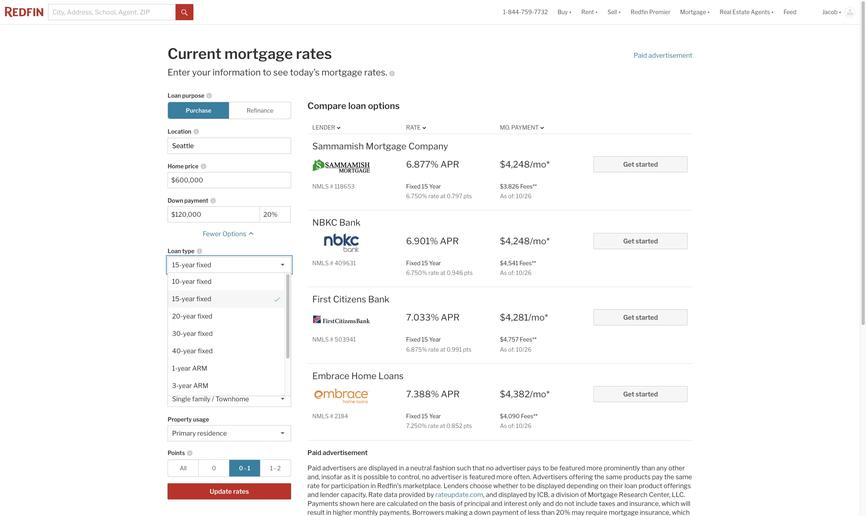 Task type: describe. For each thing, give the bounding box(es) containing it.
current
[[168, 45, 222, 63]]

today's
[[290, 67, 320, 78]]

fixed for 6.901
[[406, 260, 421, 266]]

real
[[720, 9, 732, 15]]

started for 6.877 % apr
[[636, 161, 658, 168]]

1 same from the left
[[606, 473, 622, 481]]

payments.
[[380, 509, 411, 516]]

20-year fixed
[[172, 313, 212, 320]]

dialog containing 10-year fixed
[[168, 273, 291, 412]]

/mo* for 6.877 % apr
[[530, 159, 550, 170]]

Home price text field
[[171, 177, 287, 184]]

redfin's
[[377, 482, 402, 490]]

lenders
[[444, 482, 469, 490]]

740
[[172, 296, 185, 303]]

in inside , and displayed by icb, a division of mortgage research center, llc. payments shown here are calculated on the basis of principal and interest only and do not include taxes and insurance, which will result in higher monthly payments. borrowers making a down payment of less than 20% may require mortgage insurance, whi
[[326, 509, 332, 516]]

pts for 7.388 % apr
[[464, 423, 472, 429]]

40-year fixed
[[172, 347, 213, 355]]

your
[[192, 67, 211, 78]]

2184
[[335, 413, 348, 420]]

2 is from the left
[[463, 473, 468, 481]]

, and displayed by icb, a division of mortgage research center, llc. payments shown here are calculated on the basis of principal and interest only and do not include taxes and insurance, which will result in higher monthly payments. borrowers making a down payment of less than 20% may require mortgage insurance, whi
[[308, 491, 691, 516]]

2 horizontal spatial displayed
[[537, 482, 565, 490]]

7.388
[[406, 389, 431, 399]]

apr for 7.033 % apr
[[441, 312, 460, 323]]

$4,248 for 6.877 % apr
[[500, 159, 530, 170]]

get for 7.033 % apr
[[623, 314, 635, 322]]

/mo* for 7.033 % apr
[[528, 312, 548, 323]]

0 vertical spatial be
[[550, 464, 558, 472]]

borrowers
[[412, 509, 444, 516]]

home price
[[168, 163, 199, 170]]

1 down payment text field from the left
[[171, 211, 257, 219]]

# for first
[[330, 336, 334, 343]]

$4,281 /mo*
[[500, 312, 548, 323]]

nbkc
[[312, 217, 337, 228]]

will
[[681, 500, 691, 507]]

503941
[[335, 336, 356, 343]]

- for 740
[[186, 296, 189, 303]]

any
[[657, 464, 667, 472]]

to down often.
[[520, 482, 526, 490]]

1 horizontal spatial of
[[520, 509, 527, 516]]

for inside available for active u.s. military and veterans, as well as eligible spouses
[[193, 326, 200, 333]]

0.852
[[447, 423, 463, 429]]

get started button for 6.877 % apr
[[594, 156, 688, 172]]

arm for 3-year arm
[[193, 382, 208, 390]]

with
[[230, 359, 241, 366]]

fees** for 7.033 % apr
[[520, 336, 537, 343]]

fixed up borrowers
[[198, 347, 213, 355]]

well
[[200, 333, 211, 340]]

1 vertical spatial more
[[497, 473, 512, 481]]

current mortgage rates
[[168, 45, 332, 63]]

Purchase radio
[[168, 102, 230, 119]]

veterans,
[[168, 333, 192, 340]]

paid inside 'button'
[[634, 51, 647, 59]]

State, City, County, ZIP search field
[[168, 138, 291, 154]]

at for 7.033
[[440, 346, 446, 353]]

down payment
[[168, 197, 208, 204]]

year for 7.033
[[429, 336, 441, 343]]

0 vertical spatial loan
[[348, 101, 366, 111]]

0 vertical spatial featured
[[559, 464, 585, 472]]

year for 6.877
[[429, 183, 441, 190]]

6.901
[[406, 236, 430, 246]]

to up the redfin's
[[390, 473, 396, 481]]

fixed right va
[[198, 313, 212, 320]]

1 horizontal spatial rates
[[296, 45, 332, 63]]

research
[[619, 491, 648, 499]]

$4,248 for 6.901 % apr
[[500, 236, 530, 246]]

1 - 2 radio
[[260, 460, 291, 477]]

year up 'single'
[[179, 382, 192, 390]]

mo.
[[500, 124, 510, 131]]

jacob
[[823, 9, 838, 15]]

1 horizontal spatial as
[[212, 333, 218, 340]]

get for 6.901 % apr
[[623, 237, 635, 245]]

and down research on the bottom right of the page
[[617, 500, 628, 507]]

require
[[586, 509, 608, 516]]

$4,281
[[500, 312, 528, 323]]

0 horizontal spatial displayed
[[369, 464, 397, 472]]

to up advertisers
[[543, 464, 549, 472]]

1 vertical spatial paid
[[308, 449, 321, 457]]

1 horizontal spatial bank
[[368, 294, 390, 305]]

1 vertical spatial no
[[422, 473, 430, 481]]

update rates button
[[168, 484, 291, 500]]

fixed up 10-year fixed
[[196, 261, 211, 269]]

pts for 7.033 % apr
[[463, 346, 472, 353]]

mortgage inside , and displayed by icb, a division of mortgage research center, llc. payments shown here are calculated on the basis of principal and interest only and do not include taxes and insurance, which will result in higher monthly payments. borrowers making a down payment of less than 20% may require mortgage insurance, whi
[[588, 491, 618, 499]]

choose
[[470, 482, 492, 490]]

1 vertical spatial in
[[371, 482, 376, 490]]

nmls # 409631
[[312, 260, 356, 266]]

1-844-759-7732 link
[[503, 9, 548, 15]]

va
[[189, 316, 196, 323]]

for inside paid advertisers are displayed in a neutral fashion such that no advertiser pays to be featured more prominently than any other and, insofar as it is possible to control, no advertiser is featured more often. advertisers offering the same products pay the same rate for participation in redfin's marketplace. lenders choose whether to be displayed depending on their loan product offerings and lender capacity. rate data provided by
[[321, 482, 330, 490]]

% inside fixed 15 year 6.875 % rate at 0.991 pts
[[422, 346, 427, 353]]

embrace
[[312, 371, 350, 381]]

▾ for mortgage ▾
[[708, 9, 710, 15]]

loans for va
[[198, 316, 212, 323]]

agents
[[751, 9, 770, 15]]

type for loan type
[[182, 248, 195, 255]]

2 down payment text field from the left
[[263, 211, 287, 219]]

whether
[[493, 482, 519, 490]]

mortgage ▾
[[680, 9, 710, 15]]

0 horizontal spatial advertisement
[[323, 449, 368, 457]]

feed
[[784, 9, 797, 15]]

3-year arm
[[172, 382, 208, 390]]

2 same from the left
[[676, 473, 692, 481]]

borrowers
[[202, 359, 229, 366]]

rent ▾ button
[[582, 0, 598, 24]]

payment inside include fha loans available for borrowers with low down payment or low credit score
[[184, 366, 207, 373]]

% down company in the top of the page
[[431, 159, 439, 170]]

0 for 0
[[212, 465, 216, 472]]

0 radio
[[198, 460, 230, 477]]

mortgage inside , and displayed by icb, a division of mortgage research center, llc. payments shown here are calculated on the basis of principal and interest only and do not include taxes and insurance, which will result in higher monthly payments. borrowers making a down payment of less than 20% may require mortgage insurance, whi
[[609, 509, 639, 516]]

fixed 15 year 6.875 % rate at 0.991 pts
[[406, 336, 472, 353]]

year down include va loans
[[183, 330, 196, 338]]

option group for points
[[168, 460, 291, 477]]

and down icb,
[[543, 500, 554, 507]]

0 horizontal spatial bank
[[339, 217, 361, 228]]

nmls for sammamish mortgage company
[[312, 183, 329, 190]]

1 - 2
[[270, 465, 281, 472]]

1-844-759-7732
[[503, 9, 548, 15]]

# for sammamish
[[330, 183, 334, 190]]

and inside paid advertisers are displayed in a neutral fashion such that no advertiser pays to be featured more prominently than any other and, insofar as it is possible to control, no advertiser is featured more often. advertisers offering the same products pay the same rate for participation in redfin's marketplace. lenders choose whether to be displayed depending on their loan product offerings and lender capacity. rate data provided by
[[308, 491, 319, 499]]

fixed left u.s.
[[198, 330, 213, 338]]

rent ▾ button
[[577, 0, 603, 24]]

include for include fha loans available for borrowers with low down payment or low credit score
[[168, 349, 187, 356]]

residence
[[197, 430, 227, 438]]

here
[[361, 500, 375, 507]]

year up property type
[[178, 365, 191, 372]]

1 horizontal spatial the
[[595, 473, 605, 481]]

1 15- from the top
[[172, 261, 182, 269]]

year down 740 - 759
[[183, 313, 196, 320]]

▾ for jacob ▾
[[839, 9, 842, 15]]

10/26 for 6.877 % apr
[[516, 193, 532, 200]]

loan type
[[168, 248, 195, 255]]

list box containing 15-year fixed
[[168, 257, 291, 412]]

as inside paid advertisers are displayed in a neutral fashion such that no advertiser pays to be featured more prominently than any other and, insofar as it is possible to control, no advertiser is featured more often. advertisers offering the same products pay the same rate for participation in redfin's marketplace. lenders choose whether to be displayed depending on their loan product offerings and lender capacity. rate data provided by
[[344, 473, 351, 481]]

primary
[[172, 430, 196, 438]]

nmls for first citizens bank
[[312, 336, 329, 343]]

rate for 6.877
[[429, 193, 439, 200]]

usage
[[193, 416, 209, 423]]

displayed inside , and displayed by icb, a division of mortgage research center, llc. payments shown here are calculated on the basis of principal and interest only and do not include taxes and insurance, which will result in higher monthly payments. borrowers making a down payment of less than 20% may require mortgage insurance, whi
[[499, 491, 527, 499]]

and right ","
[[486, 491, 497, 499]]

0 vertical spatial paid advertisement
[[634, 51, 693, 59]]

1 vertical spatial of
[[457, 500, 463, 507]]

30-
[[172, 330, 183, 338]]

% up fixed 15 year 6.875 % rate at 0.991 pts
[[431, 312, 439, 323]]

0 vertical spatial insurance,
[[630, 500, 660, 507]]

2 horizontal spatial in
[[399, 464, 404, 472]]

provided
[[399, 491, 425, 499]]

15-year fixed inside 15-year fixed element
[[172, 295, 211, 303]]

0 horizontal spatial low
[[215, 366, 224, 373]]

pay
[[652, 473, 663, 481]]

1 horizontal spatial low
[[243, 359, 252, 366]]

1 15-year fixed from the top
[[172, 261, 211, 269]]

0 for 0 - 1
[[239, 465, 243, 472]]

10/26 for 7.388 % apr
[[516, 423, 532, 429]]

it
[[352, 473, 356, 481]]

1 vertical spatial insurance,
[[640, 509, 671, 516]]

0 horizontal spatial as
[[193, 333, 199, 340]]

apr for 6.901 % apr
[[440, 236, 459, 246]]

fixed 15 year 6.750 % rate at 0.946 pts
[[406, 260, 473, 276]]

15 for 6.877
[[422, 183, 428, 190]]

apr for 7.388 % apr
[[441, 389, 460, 399]]

get started for 7.033 % apr
[[623, 314, 658, 322]]

1 horizontal spatial more
[[587, 464, 603, 472]]

year up 740 - 759
[[182, 278, 195, 286]]

1 vertical spatial home
[[352, 371, 377, 381]]

update rates
[[210, 488, 249, 496]]

are inside paid advertisers are displayed in a neutral fashion such that no advertiser pays to be featured more prominently than any other and, insofar as it is possible to control, no advertiser is featured more often. advertisers offering the same products pay the same rate for participation in redfin's marketplace. lenders choose whether to be displayed depending on their loan product offerings and lender capacity. rate data provided by
[[358, 464, 367, 472]]

rate for 7.388
[[428, 423, 439, 429]]

▾ for buy ▾
[[569, 9, 572, 15]]

10/26 for 6.901 % apr
[[516, 269, 532, 276]]

center,
[[649, 491, 671, 499]]

10/26 for 7.033 % apr
[[516, 346, 532, 353]]

credit score
[[168, 282, 201, 289]]

purpose
[[182, 92, 204, 99]]

▾ inside dropdown button
[[772, 9, 774, 15]]

on inside paid advertisers are displayed in a neutral fashion such that no advertiser pays to be featured more prominently than any other and, insofar as it is possible to control, no advertiser is featured more often. advertisers offering the same products pay the same rate for participation in redfin's marketplace. lenders choose whether to be displayed depending on their loan product offerings and lender capacity. rate data provided by
[[600, 482, 608, 490]]

0 horizontal spatial score
[[186, 282, 201, 289]]

2 15- from the top
[[172, 295, 182, 303]]

as for 7.388 % apr
[[500, 423, 507, 429]]

$4,382
[[500, 389, 530, 399]]

1-year arm
[[172, 365, 207, 372]]

result
[[308, 509, 325, 516]]

of: for 7.033 % apr
[[508, 346, 515, 353]]

buy ▾ button
[[553, 0, 577, 24]]

fees** for 6.901 % apr
[[520, 260, 536, 266]]

7732
[[534, 9, 548, 15]]

0 - 1
[[239, 465, 250, 472]]

▾ for rent ▾
[[595, 9, 598, 15]]

loan inside paid advertisers are displayed in a neutral fashion such that no advertiser pays to be featured more prominently than any other and, insofar as it is possible to control, no advertiser is featured more often. advertisers offering the same products pay the same rate for participation in redfin's marketplace. lenders choose whether to be displayed depending on their loan product offerings and lender capacity. rate data provided by
[[625, 482, 637, 490]]

rates inside button
[[233, 488, 249, 496]]

5-year arm element
[[168, 395, 285, 412]]

mo. payment
[[500, 124, 539, 131]]

refinance
[[247, 107, 274, 114]]

0 horizontal spatial be
[[528, 482, 535, 490]]

icb,
[[537, 491, 550, 499]]

property usage element
[[168, 411, 287, 425]]

available inside available for active u.s. military and veterans, as well as eligible spouses
[[168, 326, 192, 333]]

taxes
[[599, 500, 616, 507]]

$4,090
[[500, 413, 520, 420]]

% up fixed 15 year 6.750 % rate at 0.946 pts
[[430, 236, 438, 246]]

year down loan type
[[182, 261, 195, 269]]

started for 7.388 % apr
[[636, 391, 658, 398]]

fees** for 7.388 % apr
[[521, 413, 538, 420]]

759
[[190, 296, 202, 303]]

possible
[[364, 473, 389, 481]]

fixed 15 year 7.250 % rate at 0.852 pts
[[406, 413, 472, 429]]

7.033
[[406, 312, 431, 323]]

rate inside paid advertisers are displayed in a neutral fashion such that no advertiser pays to be featured more prominently than any other and, insofar as it is possible to control, no advertiser is featured more often. advertisers offering the same products pay the same rate for participation in redfin's marketplace. lenders choose whether to be displayed depending on their loan product offerings and lender capacity. rate data provided by
[[368, 491, 383, 499]]

0 horizontal spatial advertiser
[[431, 473, 462, 481]]

credit
[[225, 366, 241, 373]]

# for nbkc
[[330, 260, 334, 266]]

the inside , and displayed by icb, a division of mortgage research center, llc. payments shown here are calculated on the basis of principal and interest only and do not include taxes and insurance, which will result in higher monthly payments. borrowers making a down payment of less than 20% may require mortgage insurance, whi
[[428, 500, 438, 507]]

fixed for 6.877
[[406, 183, 421, 190]]

nbkc bank
[[312, 217, 361, 228]]

at for 6.901
[[440, 269, 446, 276]]

a for in
[[406, 464, 409, 472]]

40-
[[172, 347, 183, 355]]

as for 7.033 % apr
[[500, 346, 507, 353]]

that
[[473, 464, 485, 472]]

property for primary residence
[[168, 416, 192, 423]]

$4,757 fees** as of: 10/26
[[500, 336, 537, 353]]

include
[[576, 500, 598, 507]]

year down credit score
[[182, 295, 195, 303]]



Task type: vqa. For each thing, say whether or not it's contained in the screenshot.
Tour in person
no



Task type: locate. For each thing, give the bounding box(es) containing it.
15-year fixed element
[[168, 291, 285, 308]]

year down 7.388 % apr
[[429, 413, 441, 420]]

rate inside fixed 15 year 6.750 % rate at 0.797 pts
[[429, 193, 439, 200]]

1 vertical spatial $4,248 /mo*
[[500, 236, 550, 246]]

property for single family / townhome
[[168, 382, 192, 389]]

nmls left 503941
[[312, 336, 329, 343]]

/mo* up '$4,090 fees** as of: 10/26'
[[530, 389, 550, 399]]

1-
[[503, 9, 508, 15], [172, 365, 178, 372]]

and
[[251, 326, 261, 333], [308, 491, 319, 499], [486, 491, 497, 499], [491, 500, 503, 507], [543, 500, 554, 507], [617, 500, 628, 507]]

6.750 for 6.877 % apr
[[406, 193, 422, 200]]

2 option group from the top
[[168, 460, 291, 477]]

by down marketplace.
[[427, 491, 434, 499]]

at for 7.388
[[440, 423, 445, 429]]

0 horizontal spatial down
[[168, 366, 182, 373]]

1 horizontal spatial mortgage
[[322, 67, 362, 78]]

/
[[212, 396, 214, 403]]

year inside fixed 15 year 6.875 % rate at 0.991 pts
[[429, 336, 441, 343]]

1 get started button from the top
[[594, 156, 688, 172]]

1 vertical spatial payment
[[184, 366, 207, 373]]

/mo*
[[530, 159, 550, 170], [530, 236, 550, 246], [528, 312, 548, 323], [530, 389, 550, 399]]

2 vertical spatial of
[[520, 509, 527, 516]]

$4,757
[[500, 336, 519, 343]]

$3,826 fees** as of: 10/26
[[500, 183, 537, 200]]

apr up fixed 15 year 6.750 % rate at 0.946 pts
[[440, 236, 459, 246]]

mortgage inside mortgage ▾ dropdown button
[[680, 9, 706, 15]]

year inside fixed 15 year 6.750 % rate at 0.946 pts
[[429, 260, 441, 266]]

get started button for 6.901 % apr
[[594, 233, 688, 249]]

estate
[[733, 9, 750, 15]]

home left price
[[168, 163, 184, 170]]

0 vertical spatial bank
[[339, 217, 361, 228]]

15 inside fixed 15 year 6.750 % rate at 0.946 pts
[[422, 260, 428, 266]]

2 started from the top
[[636, 237, 658, 245]]

4 as from the top
[[500, 423, 507, 429]]

0 vertical spatial $4,248
[[500, 159, 530, 170]]

started for 6.901 % apr
[[636, 237, 658, 245]]

1 vertical spatial option group
[[168, 460, 291, 477]]

2 horizontal spatial mortgage
[[680, 9, 706, 15]]

as inside $4,757 fees** as of: 10/26
[[500, 346, 507, 353]]

same up their
[[606, 473, 622, 481]]

1 horizontal spatial advertiser
[[495, 464, 526, 472]]

10/26 inside $4,757 fees** as of: 10/26
[[516, 346, 532, 353]]

get started button for 7.388 % apr
[[594, 386, 688, 402]]

of: down $4,541
[[508, 269, 515, 276]]

for down va
[[193, 326, 200, 333]]

of left less
[[520, 509, 527, 516]]

1 1 from the left
[[248, 465, 250, 472]]

2 get started button from the top
[[594, 233, 688, 249]]

nmls for nbkc bank
[[312, 260, 329, 266]]

6.877 % apr
[[406, 159, 459, 170]]

mortgage
[[680, 9, 706, 15], [366, 141, 407, 151], [588, 491, 618, 499]]

of: inside $4,757 fees** as of: 10/26
[[508, 346, 515, 353]]

price
[[185, 163, 199, 170]]

rate left 0.946
[[429, 269, 439, 276]]

year for 7.388
[[429, 413, 441, 420]]

year down 6.877 % apr
[[429, 183, 441, 190]]

pays
[[527, 464, 541, 472]]

1- for year
[[172, 365, 178, 372]]

offering
[[569, 473, 593, 481]]

1 horizontal spatial down payment text field
[[263, 211, 287, 219]]

# left the 2184
[[330, 413, 334, 420]]

3 # from the top
[[330, 336, 334, 343]]

2 nmls from the top
[[312, 260, 329, 266]]

of: for 6.901 % apr
[[508, 269, 515, 276]]

location
[[168, 128, 191, 135]]

0 horizontal spatial of
[[457, 500, 463, 507]]

2 get from the top
[[623, 237, 635, 245]]

2 1 from the left
[[270, 465, 273, 472]]

loans up borrowers
[[202, 349, 216, 356]]

1 vertical spatial $4,248
[[500, 236, 530, 246]]

fixed for 7.388
[[406, 413, 421, 420]]

1 horizontal spatial 1-
[[503, 9, 508, 15]]

1 year from the top
[[429, 183, 441, 190]]

type for property type
[[193, 382, 205, 389]]

0 up update rates button
[[239, 465, 243, 472]]

$4,248 /mo* for 6.877 % apr
[[500, 159, 550, 170]]

2 horizontal spatial the
[[664, 473, 675, 481]]

- up update rates button
[[244, 465, 246, 472]]

2 by from the left
[[529, 491, 536, 499]]

arm left the or on the bottom
[[192, 365, 207, 372]]

1 vertical spatial type
[[193, 382, 205, 389]]

a up control,
[[406, 464, 409, 472]]

submit search image
[[181, 9, 188, 16]]

2 as from the top
[[500, 269, 507, 276]]

advertisement inside 'button'
[[649, 51, 693, 59]]

2 horizontal spatial of
[[580, 491, 587, 499]]

1 left 1 - 2
[[248, 465, 250, 472]]

0 horizontal spatial the
[[428, 500, 438, 507]]

2 ▾ from the left
[[595, 9, 598, 15]]

bank right nbkc
[[339, 217, 361, 228]]

fixed inside fixed 15 year 6.750 % rate at 0.946 pts
[[406, 260, 421, 266]]

1 vertical spatial arm
[[193, 382, 208, 390]]

get for 7.388 % apr
[[623, 391, 635, 398]]

1 get started from the top
[[623, 161, 658, 168]]

for
[[193, 326, 200, 333], [193, 359, 200, 366], [321, 482, 330, 490]]

nmls # 503941
[[312, 336, 356, 343]]

1 vertical spatial featured
[[469, 473, 495, 481]]

pts for 6.877 % apr
[[464, 193, 472, 200]]

3 10/26 from the top
[[516, 346, 532, 353]]

- for 0
[[244, 465, 246, 472]]

10/26 down $4,757
[[516, 346, 532, 353]]

offerings
[[664, 482, 691, 490]]

compare loan options
[[308, 101, 400, 111]]

premier
[[649, 9, 671, 15]]

0 horizontal spatial a
[[406, 464, 409, 472]]

the down any in the bottom of the page
[[664, 473, 675, 481]]

as inside '$4,090 fees** as of: 10/26'
[[500, 423, 507, 429]]

15 inside fixed 15 year 6.750 % rate at 0.797 pts
[[422, 183, 428, 190]]

1 vertical spatial rates
[[233, 488, 249, 496]]

option group
[[168, 102, 291, 119], [168, 460, 291, 477]]

loan for loan purpose
[[168, 92, 181, 99]]

in down payments
[[326, 509, 332, 516]]

in up control,
[[399, 464, 404, 472]]

jacob ▾
[[823, 9, 842, 15]]

is down such
[[463, 473, 468, 481]]

displayed down advertisers
[[537, 482, 565, 490]]

for up lender at the left bottom of page
[[321, 482, 330, 490]]

list box
[[168, 257, 291, 412]]

at inside fixed 15 year 6.875 % rate at 0.991 pts
[[440, 346, 446, 353]]

fees** inside $3,826 fees** as of: 10/26
[[520, 183, 537, 190]]

shown
[[340, 500, 359, 507]]

get started for 7.388 % apr
[[623, 391, 658, 398]]

a
[[406, 464, 409, 472], [551, 491, 555, 499], [469, 509, 473, 516]]

4 fixed from the top
[[406, 413, 421, 420]]

% left 0.991
[[422, 346, 427, 353]]

1 loan from the top
[[168, 92, 181, 99]]

as for 6.901 % apr
[[500, 269, 507, 276]]

1 horizontal spatial down
[[474, 509, 491, 516]]

4 nmls from the top
[[312, 413, 329, 420]]

fixed down '6.877'
[[406, 183, 421, 190]]

6.750 inside fixed 15 year 6.750 % rate at 0.946 pts
[[406, 269, 422, 276]]

Refinance radio
[[229, 102, 291, 119]]

15-year fixed
[[172, 261, 211, 269], [172, 295, 211, 303]]

1 is from the left
[[357, 473, 362, 481]]

nmls # 2184
[[312, 413, 348, 420]]

$4,248 /mo* up $4,541
[[500, 236, 550, 246]]

down inside , and displayed by icb, a division of mortgage research center, llc. payments shown here are calculated on the basis of principal and interest only and do not include taxes and insurance, which will result in higher monthly payments. borrowers making a down payment of less than 20% may require mortgage insurance, whi
[[474, 509, 491, 516]]

2 vertical spatial in
[[326, 509, 332, 516]]

# left 409631
[[330, 260, 334, 266]]

5 ▾ from the left
[[772, 9, 774, 15]]

4 year from the top
[[429, 413, 441, 420]]

0 horizontal spatial paid advertisement
[[308, 449, 368, 457]]

rate for 7.033
[[428, 346, 439, 353]]

1 as from the top
[[500, 193, 507, 200]]

rate for 6.901
[[429, 269, 439, 276]]

low down borrowers
[[215, 366, 224, 373]]

paid advertisement
[[634, 51, 693, 59], [308, 449, 368, 457]]

option group containing purchase
[[168, 102, 291, 119]]

1 started from the top
[[636, 161, 658, 168]]

1 of: from the top
[[508, 193, 515, 200]]

loans for fha
[[202, 349, 216, 356]]

pts for 6.901 % apr
[[464, 269, 473, 276]]

embrace home loans
[[312, 371, 404, 381]]

at inside fixed 15 year 6.750 % rate at 0.797 pts
[[440, 193, 446, 200]]

loan up '10-'
[[168, 248, 181, 255]]

15 down '6.877'
[[422, 183, 428, 190]]

10-year fixed
[[172, 278, 212, 286]]

3 started from the top
[[636, 314, 658, 322]]

0 vertical spatial mortgage
[[225, 45, 293, 63]]

0 horizontal spatial by
[[427, 491, 434, 499]]

1 horizontal spatial in
[[371, 482, 376, 490]]

3 get started button from the top
[[594, 309, 688, 326]]

0 vertical spatial paid
[[634, 51, 647, 59]]

at left 0.946
[[440, 269, 446, 276]]

0 vertical spatial a
[[406, 464, 409, 472]]

rate
[[429, 193, 439, 200], [429, 269, 439, 276], [428, 346, 439, 353], [428, 423, 439, 429], [308, 482, 320, 490]]

4 of: from the top
[[508, 423, 515, 429]]

1 horizontal spatial no
[[486, 464, 494, 472]]

0 horizontal spatial mortgage
[[225, 45, 293, 63]]

the up "borrowers"
[[428, 500, 438, 507]]

0 horizontal spatial featured
[[469, 473, 495, 481]]

than
[[642, 464, 655, 472], [541, 509, 555, 516]]

1 vertical spatial are
[[376, 500, 386, 507]]

fixed inside fixed 15 year 7.250 % rate at 0.852 pts
[[406, 413, 421, 420]]

loans inside include fha loans available for borrowers with low down payment or low credit score
[[202, 349, 216, 356]]

1 10/26 from the top
[[516, 193, 532, 200]]

4 started from the top
[[636, 391, 658, 398]]

15-year fixed down credit score
[[172, 295, 211, 303]]

0 vertical spatial property
[[168, 382, 192, 389]]

which
[[662, 500, 679, 507]]

get started for 6.901 % apr
[[623, 237, 658, 245]]

15 inside fixed 15 year 7.250 % rate at 0.852 pts
[[422, 413, 428, 420]]

1 horizontal spatial 1
[[270, 465, 273, 472]]

score right 'credit'
[[242, 366, 257, 373]]

and inside available for active u.s. military and veterans, as well as eligible spouses
[[251, 326, 261, 333]]

15 inside fixed 15 year 6.875 % rate at 0.991 pts
[[422, 336, 428, 343]]

as left well
[[193, 333, 199, 340]]

1 include from the top
[[168, 316, 187, 323]]

2 vertical spatial payment
[[492, 509, 519, 516]]

include inside include fha loans available for borrowers with low down payment or low credit score
[[168, 349, 187, 356]]

feed button
[[779, 0, 818, 24]]

down inside include fha loans available for borrowers with low down payment or low credit score
[[168, 366, 182, 373]]

0 vertical spatial displayed
[[369, 464, 397, 472]]

3 nmls from the top
[[312, 336, 329, 343]]

$3,826
[[500, 183, 519, 190]]

get started for 6.877 % apr
[[623, 161, 658, 168]]

mortgage
[[225, 45, 293, 63], [322, 67, 362, 78], [609, 509, 639, 516]]

enter your information to see today's mortgage rates.
[[168, 67, 387, 78]]

0 vertical spatial rate
[[406, 124, 421, 131]]

City, Address, School, Agent, ZIP search field
[[48, 4, 176, 20]]

no right that
[[486, 464, 494, 472]]

$4,248 /mo*
[[500, 159, 550, 170], [500, 236, 550, 246]]

15 for 6.901
[[422, 260, 428, 266]]

409631
[[335, 260, 356, 266]]

1 vertical spatial down
[[474, 509, 491, 516]]

to left see
[[263, 67, 271, 78]]

loans
[[379, 371, 404, 381]]

2 fixed from the top
[[406, 260, 421, 266]]

on up "borrowers"
[[419, 500, 427, 507]]

as left it
[[344, 473, 351, 481]]

7.250
[[406, 423, 422, 429]]

% inside fixed 15 year 7.250 % rate at 0.852 pts
[[422, 423, 427, 429]]

buy ▾ button
[[558, 0, 572, 24]]

property inside property usage element
[[168, 416, 192, 423]]

2 $4,248 /mo* from the top
[[500, 236, 550, 246]]

rate up company in the top of the page
[[406, 124, 421, 131]]

0 horizontal spatial rate
[[368, 491, 383, 499]]

advertisement
[[649, 51, 693, 59], [323, 449, 368, 457]]

no
[[486, 464, 494, 472], [422, 473, 430, 481]]

include for include va loans
[[168, 316, 187, 323]]

rate inside button
[[406, 124, 421, 131]]

fixed inside fixed 15 year 6.750 % rate at 0.797 pts
[[406, 183, 421, 190]]

at inside fixed 15 year 6.750 % rate at 0.946 pts
[[440, 269, 446, 276]]

0 vertical spatial no
[[486, 464, 494, 472]]

1 option group from the top
[[168, 102, 291, 119]]

1 horizontal spatial home
[[352, 371, 377, 381]]

apr up fixed 15 year 7.250 % rate at 0.852 pts
[[441, 389, 460, 399]]

type
[[182, 248, 195, 255], [193, 382, 205, 389]]

and left interest
[[491, 500, 503, 507]]

redfin premier
[[631, 9, 671, 15]]

1 $4,248 /mo* from the top
[[500, 159, 550, 170]]

such
[[457, 464, 471, 472]]

the right offering
[[595, 473, 605, 481]]

fees** right $4,757
[[520, 336, 537, 343]]

3 of: from the top
[[508, 346, 515, 353]]

0 vertical spatial mortgage
[[680, 9, 706, 15]]

see
[[273, 67, 288, 78]]

pts right 0.852
[[464, 423, 472, 429]]

nmls left the 2184
[[312, 413, 329, 420]]

mortgage ▾ button
[[680, 0, 710, 24]]

10-
[[172, 278, 182, 286]]

on
[[600, 482, 608, 490], [419, 500, 427, 507]]

10/26 inside '$4,090 fees** as of: 10/26'
[[516, 423, 532, 429]]

1 nmls from the top
[[312, 183, 329, 190]]

All radio
[[168, 460, 199, 477]]

real estate agents ▾ link
[[720, 0, 774, 24]]

% inside fixed 15 year 6.750 % rate at 0.946 pts
[[422, 269, 427, 276]]

1 horizontal spatial on
[[600, 482, 608, 490]]

by inside , and displayed by icb, a division of mortgage research center, llc. payments shown here are calculated on the basis of principal and interest only and do not include taxes and insurance, which will result in higher monthly payments. borrowers making a down payment of less than 20% may require mortgage insurance, whi
[[529, 491, 536, 499]]

principal
[[464, 500, 490, 507]]

1 0 from the left
[[212, 465, 216, 472]]

1 horizontal spatial by
[[529, 491, 536, 499]]

1 get from the top
[[623, 161, 635, 168]]

loan
[[348, 101, 366, 111], [625, 482, 637, 490]]

0 horizontal spatial than
[[541, 509, 555, 516]]

available up veterans,
[[168, 326, 192, 333]]

of
[[580, 491, 587, 499], [457, 500, 463, 507], [520, 509, 527, 516]]

home
[[168, 163, 184, 170], [352, 371, 377, 381]]

loan
[[168, 92, 181, 99], [168, 248, 181, 255]]

4 # from the top
[[330, 413, 334, 420]]

get started button for 7.033 % apr
[[594, 309, 688, 326]]

as down active
[[212, 333, 218, 340]]

dialog
[[168, 273, 291, 412]]

0 vertical spatial are
[[358, 464, 367, 472]]

0 vertical spatial advertiser
[[495, 464, 526, 472]]

15 for 7.388
[[422, 413, 428, 420]]

3 ▾ from the left
[[619, 9, 621, 15]]

4 get started from the top
[[623, 391, 658, 398]]

0 horizontal spatial rates
[[233, 488, 249, 496]]

1 $4,248 from the top
[[500, 159, 530, 170]]

1 vertical spatial rate
[[368, 491, 383, 499]]

a right icb,
[[551, 491, 555, 499]]

0 horizontal spatial is
[[357, 473, 362, 481]]

- left 2
[[274, 465, 276, 472]]

paid inside paid advertisers are displayed in a neutral fashion such that no advertiser pays to be featured more prominently than any other and, insofar as it is possible to control, no advertiser is featured more often. advertisers offering the same products pay the same rate for participation in redfin's marketplace. lenders choose whether to be displayed depending on their loan product offerings and lender capacity. rate data provided by
[[308, 464, 321, 472]]

type up family
[[193, 382, 205, 389]]

# for embrace
[[330, 413, 334, 420]]

are inside , and displayed by icb, a division of mortgage research center, llc. payments shown here are calculated on the basis of principal and interest only and do not include taxes and insurance, which will result in higher monthly payments. borrowers making a down payment of less than 20% may require mortgage insurance, whi
[[376, 500, 386, 507]]

0 vertical spatial on
[[600, 482, 608, 490]]

1 6.750 from the top
[[406, 193, 422, 200]]

fixed up "759"
[[197, 278, 212, 286]]

mortgage up taxes
[[588, 491, 618, 499]]

fixed up 7.250
[[406, 413, 421, 420]]

% up fixed 15 year 7.250 % rate at 0.852 pts
[[431, 389, 439, 399]]

advertiser down fashion
[[431, 473, 462, 481]]

2 get started from the top
[[623, 237, 658, 245]]

apr for 6.877 % apr
[[441, 159, 459, 170]]

$4,248 /mo* for 6.901 % apr
[[500, 236, 550, 246]]

0 vertical spatial advertisement
[[649, 51, 693, 59]]

4 15 from the top
[[422, 413, 428, 420]]

1 horizontal spatial than
[[642, 464, 655, 472]]

2 property from the top
[[168, 416, 192, 423]]

for inside include fha loans available for borrowers with low down payment or low credit score
[[193, 359, 200, 366]]

1 by from the left
[[427, 491, 434, 499]]

as for 6.877 % apr
[[500, 193, 507, 200]]

include up 30-
[[168, 316, 187, 323]]

do
[[555, 500, 563, 507]]

6.750 for 6.901 % apr
[[406, 269, 422, 276]]

of: down $4,090
[[508, 423, 515, 429]]

buy
[[558, 9, 568, 15]]

nmls for embrace home loans
[[312, 413, 329, 420]]

than inside , and displayed by icb, a division of mortgage research center, llc. payments shown here are calculated on the basis of principal and interest only and do not include taxes and insurance, which will result in higher monthly payments. borrowers making a down payment of less than 20% may require mortgage insurance, whi
[[541, 509, 555, 516]]

4 get started button from the top
[[594, 386, 688, 402]]

1 horizontal spatial a
[[469, 509, 473, 516]]

0 horizontal spatial same
[[606, 473, 622, 481]]

1 vertical spatial 15-year fixed
[[172, 295, 211, 303]]

option group for loan purpose
[[168, 102, 291, 119]]

available for active u.s. military and veterans, as well as eligible spouses
[[168, 326, 261, 340]]

1 vertical spatial mortgage
[[322, 67, 362, 78]]

$4,541 fees** as of: 10/26
[[500, 260, 536, 276]]

rate
[[406, 124, 421, 131], [368, 491, 383, 499]]

3 year from the top
[[429, 336, 441, 343]]

15 down 6.901
[[422, 260, 428, 266]]

year inside fixed 15 year 7.250 % rate at 0.852 pts
[[429, 413, 441, 420]]

0 horizontal spatial down payment text field
[[171, 211, 257, 219]]

1 # from the top
[[330, 183, 334, 190]]

at left 0.991
[[440, 346, 446, 353]]

more up offering
[[587, 464, 603, 472]]

0 horizontal spatial more
[[497, 473, 512, 481]]

bank
[[339, 217, 361, 228], [368, 294, 390, 305]]

2 # from the top
[[330, 260, 334, 266]]

2 vertical spatial paid
[[308, 464, 321, 472]]

15 for 7.033
[[422, 336, 428, 343]]

of: for 6.877 % apr
[[508, 193, 515, 200]]

10/26 inside $4,541 fees** as of: 10/26
[[516, 269, 532, 276]]

844-
[[508, 9, 521, 15]]

company
[[409, 141, 448, 151]]

advertiser up often.
[[495, 464, 526, 472]]

fixed inside fixed 15 year 6.875 % rate at 0.991 pts
[[406, 336, 421, 343]]

0 horizontal spatial on
[[419, 500, 427, 507]]

mortgage down rate button
[[366, 141, 407, 151]]

at inside fixed 15 year 7.250 % rate at 0.852 pts
[[440, 423, 445, 429]]

/mo* up $3,826 fees** as of: 10/26
[[530, 159, 550, 170]]

of: for 7.388 % apr
[[508, 423, 515, 429]]

2 year from the top
[[429, 260, 441, 266]]

pts right 0.797 at the top
[[464, 193, 472, 200]]

4 10/26 from the top
[[516, 423, 532, 429]]

1 vertical spatial paid advertisement
[[308, 449, 368, 457]]

2 available from the top
[[168, 359, 192, 366]]

1 property from the top
[[168, 382, 192, 389]]

by inside paid advertisers are displayed in a neutral fashion such that no advertiser pays to be featured more prominently than any other and, insofar as it is possible to control, no advertiser is featured more often. advertisers offering the same products pay the same rate for participation in redfin's marketplace. lenders choose whether to be displayed depending on their loan product offerings and lender capacity. rate data provided by
[[427, 491, 434, 499]]

0 vertical spatial option group
[[168, 102, 291, 119]]

▾ for sell ▾
[[619, 9, 621, 15]]

1- inside list box
[[172, 365, 178, 372]]

0 horizontal spatial mortgage
[[366, 141, 407, 151]]

as inside $3,826 fees** as of: 10/26
[[500, 193, 507, 200]]

2 vertical spatial a
[[469, 509, 473, 516]]

1 vertical spatial 6.750
[[406, 269, 422, 276]]

0.991
[[447, 346, 462, 353]]

1 15 from the top
[[422, 183, 428, 190]]

as down $4,757
[[500, 346, 507, 353]]

4 ▾ from the left
[[708, 9, 710, 15]]

year for 6.901
[[429, 260, 441, 266]]

3 15 from the top
[[422, 336, 428, 343]]

▾ right sell
[[619, 9, 621, 15]]

fees** for 6.877 % apr
[[520, 183, 537, 190]]

1 horizontal spatial featured
[[559, 464, 585, 472]]

loan for loan type
[[168, 248, 181, 255]]

year up the 1-year arm on the left bottom of page
[[183, 347, 196, 355]]

property up 'single'
[[168, 382, 192, 389]]

as inside $4,541 fees** as of: 10/26
[[500, 269, 507, 276]]

1 vertical spatial on
[[419, 500, 427, 507]]

type up 10-year fixed
[[182, 248, 195, 255]]

759-
[[521, 9, 534, 15]]

fees** inside $4,541 fees** as of: 10/26
[[520, 260, 536, 266]]

2 $4,248 from the top
[[500, 236, 530, 246]]

at for 6.877
[[440, 193, 446, 200]]

/mo* for 6.901 % apr
[[530, 236, 550, 246]]

on inside , and displayed by icb, a division of mortgage research center, llc. payments shown here are calculated on the basis of principal and interest only and do not include taxes and insurance, which will result in higher monthly payments. borrowers making a down payment of less than 20% may require mortgage insurance, whi
[[419, 500, 427, 507]]

15-
[[172, 261, 182, 269], [172, 295, 182, 303]]

0 vertical spatial score
[[186, 282, 201, 289]]

2 loan from the top
[[168, 248, 181, 255]]

fewer
[[203, 230, 221, 238]]

1 horizontal spatial -
[[244, 465, 246, 472]]

property inside property type element
[[168, 382, 192, 389]]

property type element
[[168, 377, 287, 391]]

rates.
[[364, 67, 387, 78]]

3 get started from the top
[[623, 314, 658, 322]]

first
[[312, 294, 331, 305]]

pts inside fixed 15 year 7.250 % rate at 0.852 pts
[[464, 423, 472, 429]]

/mo* for 7.388 % apr
[[530, 389, 550, 399]]

15- down credit
[[172, 295, 182, 303]]

2 horizontal spatial a
[[551, 491, 555, 499]]

0 horizontal spatial -
[[186, 296, 189, 303]]

of down depending
[[580, 491, 587, 499]]

2 15 from the top
[[422, 260, 428, 266]]

a for icb,
[[551, 491, 555, 499]]

the
[[595, 473, 605, 481], [664, 473, 675, 481], [428, 500, 438, 507]]

0 - 1 radio
[[229, 460, 260, 477]]

fixed up '20-year fixed'
[[196, 295, 211, 303]]

6 ▾ from the left
[[839, 9, 842, 15]]

1 vertical spatial mortgage
[[366, 141, 407, 151]]

1 vertical spatial be
[[528, 482, 535, 490]]

as
[[193, 333, 199, 340], [212, 333, 218, 340], [344, 473, 351, 481]]

2 6.750 from the top
[[406, 269, 422, 276]]

% inside fixed 15 year 6.750 % rate at 0.797 pts
[[422, 193, 427, 200]]

include down veterans,
[[168, 349, 187, 356]]

rate inside fixed 15 year 6.750 % rate at 0.946 pts
[[429, 269, 439, 276]]

family
[[192, 396, 211, 403]]

4 get from the top
[[623, 391, 635, 398]]

option group containing all
[[168, 460, 291, 477]]

Down payment text field
[[171, 211, 257, 219], [263, 211, 287, 219]]

in down possible
[[371, 482, 376, 490]]

fees** right the $3,826
[[520, 183, 537, 190]]

a inside paid advertisers are displayed in a neutral fashion such that no advertiser pays to be featured more prominently than any other and, insofar as it is possible to control, no advertiser is featured more often. advertisers offering the same products pay the same rate for participation in redfin's marketplace. lenders choose whether to be displayed depending on their loan product offerings and lender capacity. rate data provided by
[[406, 464, 409, 472]]

include va loans
[[168, 316, 212, 323]]

1- for 844-
[[503, 9, 508, 15]]

3 get from the top
[[623, 314, 635, 322]]

loan left purpose
[[168, 92, 181, 99]]

15 up 7.250
[[422, 413, 428, 420]]

pts inside fixed 15 year 6.750 % rate at 0.946 pts
[[464, 269, 473, 276]]

2 horizontal spatial mortgage
[[609, 509, 639, 516]]

rate inside fixed 15 year 7.250 % rate at 0.852 pts
[[428, 423, 439, 429]]

- for 1
[[274, 465, 276, 472]]

option group up state, city, county, zip search box
[[168, 102, 291, 119]]

1 vertical spatial advertisement
[[323, 449, 368, 457]]

2 of: from the top
[[508, 269, 515, 276]]

0 vertical spatial loans
[[198, 316, 212, 323]]

0 horizontal spatial in
[[326, 509, 332, 516]]

basis
[[440, 500, 455, 507]]

arm for 1-year arm
[[192, 365, 207, 372]]

information
[[213, 67, 261, 78]]

year inside fixed 15 year 6.750 % rate at 0.797 pts
[[429, 183, 441, 190]]

insurance, down the which
[[640, 509, 671, 516]]

rate inside fixed 15 year 6.875 % rate at 0.991 pts
[[428, 346, 439, 353]]

2 include from the top
[[168, 349, 187, 356]]

0 vertical spatial home
[[168, 163, 184, 170]]

# left 118653
[[330, 183, 334, 190]]

0 vertical spatial arm
[[192, 365, 207, 372]]

3 as from the top
[[500, 346, 507, 353]]

get for 6.877 % apr
[[623, 161, 635, 168]]

rates
[[296, 45, 332, 63], [233, 488, 249, 496]]

payment
[[512, 124, 539, 131]]

pts inside fixed 15 year 6.875 % rate at 0.991 pts
[[463, 346, 472, 353]]

6.750 down 6.901
[[406, 269, 422, 276]]

year
[[182, 261, 195, 269], [182, 278, 195, 286], [182, 295, 195, 303], [183, 313, 196, 320], [183, 330, 196, 338], [183, 347, 196, 355], [178, 365, 191, 372], [179, 382, 192, 390]]

0 vertical spatial $4,248 /mo*
[[500, 159, 550, 170]]

fha
[[189, 349, 201, 356]]

sammamish
[[312, 141, 364, 151]]

fees** inside '$4,090 fees** as of: 10/26'
[[521, 413, 538, 420]]

payment inside , and displayed by icb, a division of mortgage research center, llc. payments shown here are calculated on the basis of principal and interest only and do not include taxes and insurance, which will result in higher monthly payments. borrowers making a down payment of less than 20% may require mortgage insurance, whi
[[492, 509, 519, 516]]

0 vertical spatial payment
[[184, 197, 208, 204]]

rate inside paid advertisers are displayed in a neutral fashion such that no advertiser pays to be featured more prominently than any other and, insofar as it is possible to control, no advertiser is featured more often. advertisers offering the same products pay the same rate for participation in redfin's marketplace. lenders choose whether to be displayed depending on their loan product offerings and lender capacity. rate data provided by
[[308, 482, 320, 490]]

▾ right buy
[[569, 9, 572, 15]]

0 vertical spatial 1-
[[503, 9, 508, 15]]

often.
[[514, 473, 531, 481]]

10/26 down the $3,826
[[516, 193, 532, 200]]

than inside paid advertisers are displayed in a neutral fashion such that no advertiser pays to be featured more prominently than any other and, insofar as it is possible to control, no advertiser is featured more often. advertisers offering the same products pay the same rate for participation in redfin's marketplace. lenders choose whether to be displayed depending on their loan product offerings and lender capacity. rate data provided by
[[642, 464, 655, 472]]

1 available from the top
[[168, 326, 192, 333]]

of: inside '$4,090 fees** as of: 10/26'
[[508, 423, 515, 429]]

and up payments
[[308, 491, 319, 499]]

15
[[422, 183, 428, 190], [422, 260, 428, 266], [422, 336, 428, 343], [422, 413, 428, 420]]

of: inside $4,541 fees** as of: 10/26
[[508, 269, 515, 276]]

fixed for 7.033
[[406, 336, 421, 343]]

include
[[168, 316, 187, 323], [168, 349, 187, 356]]

/mo* up $4,541 fees** as of: 10/26
[[530, 236, 550, 246]]

0 vertical spatial available
[[168, 326, 192, 333]]

mortgage left rates.
[[322, 67, 362, 78]]

6.750 inside fixed 15 year 6.750 % rate at 0.797 pts
[[406, 193, 422, 200]]

3 fixed from the top
[[406, 336, 421, 343]]

0 up the update
[[212, 465, 216, 472]]

rate button
[[406, 124, 428, 131]]

%
[[431, 159, 439, 170], [422, 193, 427, 200], [430, 236, 438, 246], [422, 269, 427, 276], [431, 312, 439, 323], [422, 346, 427, 353], [431, 389, 439, 399], [422, 423, 427, 429]]

fees** inside $4,757 fees** as of: 10/26
[[520, 336, 537, 343]]

10/26 inside $3,826 fees** as of: 10/26
[[516, 193, 532, 200]]

1 fixed from the top
[[406, 183, 421, 190]]

score inside include fha loans available for borrowers with low down payment or low credit score
[[242, 366, 257, 373]]

available inside include fha loans available for borrowers with low down payment or low credit score
[[168, 359, 192, 366]]

fixed
[[196, 261, 211, 269], [197, 278, 212, 286], [196, 295, 211, 303], [198, 313, 212, 320], [198, 330, 213, 338], [198, 347, 213, 355]]

1 vertical spatial bank
[[368, 294, 390, 305]]

of: inside $3,826 fees** as of: 10/26
[[508, 193, 515, 200]]

2 15-year fixed from the top
[[172, 295, 211, 303]]

featured
[[559, 464, 585, 472], [469, 473, 495, 481]]

pts inside fixed 15 year 6.750 % rate at 0.797 pts
[[464, 193, 472, 200]]

6.750 down '6.877'
[[406, 193, 422, 200]]

1 ▾ from the left
[[569, 9, 572, 15]]

apr down company in the top of the page
[[441, 159, 459, 170]]

2 10/26 from the top
[[516, 269, 532, 276]]

1 vertical spatial loan
[[168, 248, 181, 255]]

started for 7.033 % apr
[[636, 314, 658, 322]]

2 0 from the left
[[239, 465, 243, 472]]



